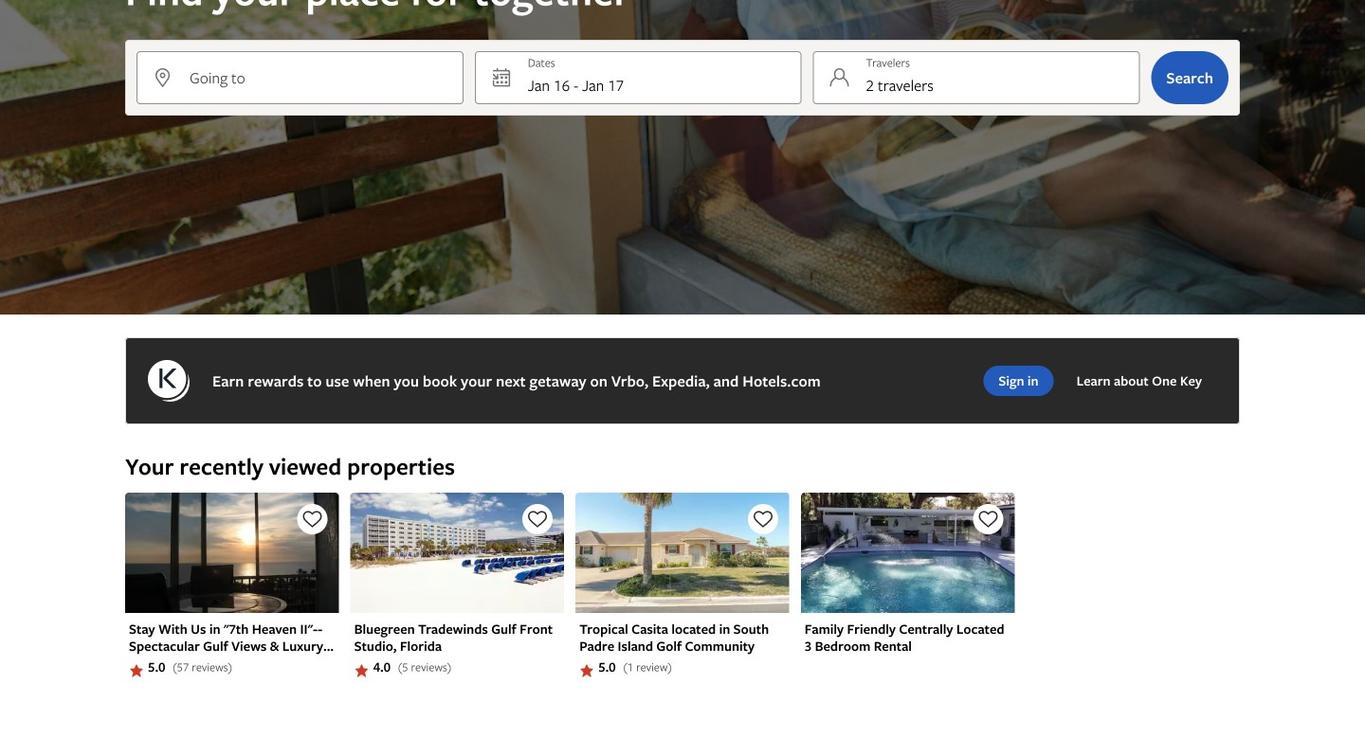 Task type: vqa. For each thing, say whether or not it's contained in the screenshot.
10:00
no



Task type: locate. For each thing, give the bounding box(es) containing it.
xsmall image for exterior image at bottom
[[580, 664, 595, 679]]

2 xsmall image from the left
[[580, 664, 595, 679]]

0 horizontal spatial xsmall image
[[354, 664, 369, 679]]

pool image
[[801, 493, 1015, 613]]

1 horizontal spatial xsmall image
[[580, 664, 595, 679]]

Save Family Friendly Centrally Located 3 Bedroom Rental to a trip checkbox
[[973, 505, 1004, 535]]

Save Tropical Casita located in South Padre Island Golf Community to a trip checkbox
[[748, 505, 778, 535]]

1 xsmall image from the left
[[354, 664, 369, 679]]

xsmall image
[[354, 664, 369, 679], [580, 664, 595, 679]]



Task type: describe. For each thing, give the bounding box(es) containing it.
wizard region
[[0, 0, 1366, 315]]

Save Bluegreen Tradewinds Gulf Front Studio, Florida to a trip checkbox
[[523, 505, 553, 535]]

xsmall image for beach image
[[354, 664, 369, 679]]

spectacular sunsets year round!!! image
[[125, 493, 339, 613]]

xsmall image
[[129, 664, 144, 679]]

exterior image
[[576, 493, 790, 613]]

Save Stay With Us  in "7th Heaven II"--Spectacular Gulf Views & Luxury Throughout!!! to a trip checkbox
[[297, 505, 328, 535]]

beach image
[[350, 493, 564, 613]]



